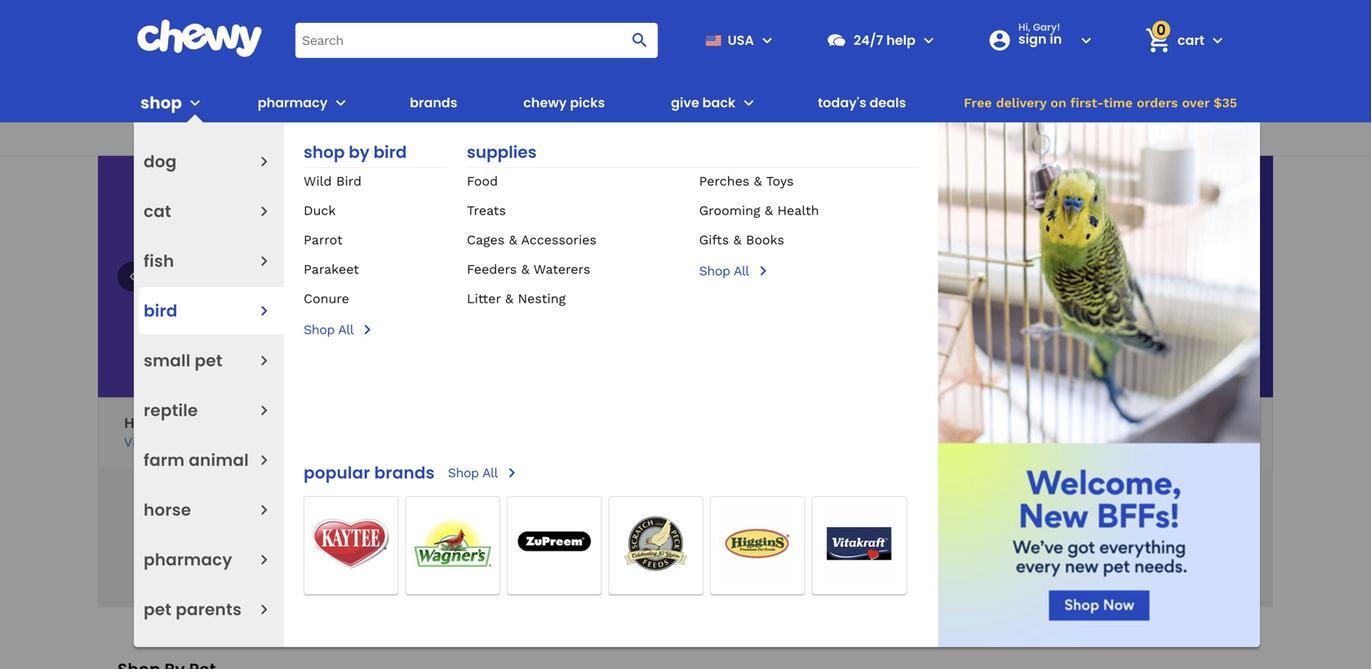 Task type: vqa. For each thing, say whether or not it's contained in the screenshot.
$22.99 text field
no



Task type: locate. For each thing, give the bounding box(es) containing it.
shop all link
[[699, 261, 918, 281], [304, 320, 447, 340], [448, 463, 521, 483]]

popular
[[304, 461, 370, 484]]

0 horizontal spatial pet
[[144, 598, 172, 621]]

gary! inside hi, gary! view pet profile
[[147, 415, 183, 432]]

1 horizontal spatial all
[[482, 465, 498, 481]]

mmp bird - scratch & peck image
[[609, 497, 703, 590]]

wagners image
[[406, 497, 500, 590]]

$20 egift card with $49+ first order* use welcome
[[517, 129, 855, 148]]

chewy pharmacy shop now
[[1004, 415, 1125, 450]]

pharmacy link up pet parents
[[144, 542, 232, 578]]

pet parents menu image
[[254, 599, 274, 620]]

2 horizontal spatial all
[[734, 263, 749, 279]]

menu image right usa
[[757, 30, 777, 50]]

reptile
[[144, 399, 198, 422]]

feeders
[[467, 262, 517, 277]]

help
[[886, 31, 916, 49]]

1 horizontal spatial chewy
[[1004, 415, 1051, 432]]

shop all link down conure link
[[304, 320, 447, 340]]

& right gifts
[[733, 232, 741, 248]]

fish menu image
[[254, 251, 274, 271]]

pharmacy link
[[251, 83, 328, 122], [144, 542, 232, 578]]

first-
[[1070, 95, 1104, 111]]

in
[[1050, 30, 1062, 48]]

pharmacy menu image up pet parents menu icon
[[254, 550, 274, 570]]

pharmacy
[[258, 93, 328, 112], [144, 548, 232, 571]]

hi,
[[1018, 20, 1031, 34], [124, 415, 142, 432]]

food link
[[467, 173, 498, 189]]

& for health
[[765, 203, 773, 218]]

brands
[[410, 93, 457, 112]]

bird down shop by bird
[[336, 173, 362, 189]]

grooming
[[699, 203, 760, 218]]

0 horizontal spatial pharmacy
[[144, 548, 232, 571]]

mmp bird - vitakraft image
[[813, 497, 906, 590]]

0 horizontal spatial all
[[338, 322, 353, 337]]

all down conure link
[[338, 322, 353, 337]]

chewy up now
[[1004, 415, 1051, 432]]

pet left parents
[[144, 598, 172, 621]]

2 horizontal spatial shop all
[[699, 263, 749, 279]]

& right cages
[[509, 232, 517, 248]]

24/7
[[854, 31, 883, 49]]

all down gifts & books
[[734, 263, 749, 279]]

chewy inside chewy pharmacy shop now
[[1004, 415, 1051, 432]]

farm
[[144, 449, 185, 472]]

feeders & waterers link
[[467, 262, 590, 277]]

gary! inside hi, gary! sign in
[[1033, 20, 1060, 34]]

0 vertical spatial pharmacy menu image
[[331, 93, 350, 113]]

perches
[[699, 173, 749, 189]]

give back menu image
[[739, 93, 758, 113]]

parents
[[176, 598, 242, 621]]

menu image for "shop" dropdown button
[[185, 93, 205, 113]]

give
[[671, 93, 699, 112]]

& for toys
[[754, 173, 762, 189]]

pharmacy up pet parents
[[144, 548, 232, 571]]

chewy picks
[[523, 93, 605, 112]]

gary!
[[1033, 20, 1060, 34], [147, 415, 183, 432]]

0 vertical spatial gary!
[[1033, 20, 1060, 34]]

&
[[754, 173, 762, 189], [765, 203, 773, 218], [509, 232, 517, 248], [733, 232, 741, 248], [521, 262, 529, 277], [505, 291, 513, 306]]

menu image right 'shop'
[[185, 93, 205, 113]]

animal
[[189, 449, 249, 472]]

hi, inside hi, gary! sign in
[[1018, 20, 1031, 34]]

& for nesting
[[505, 291, 513, 306]]

1 vertical spatial menu image
[[185, 93, 205, 113]]

& for accessories
[[509, 232, 517, 248]]

shop down gifts
[[699, 263, 730, 279]]

usa
[[728, 31, 754, 49]]

1 horizontal spatial bird
[[373, 141, 407, 164]]

shop all right brands
[[448, 465, 498, 481]]

chewy up egift
[[523, 93, 567, 112]]

gary! up pet
[[147, 415, 183, 432]]

hi, for view pet profile
[[124, 415, 142, 432]]

1 horizontal spatial pharmacy link
[[251, 83, 328, 122]]

0 horizontal spatial shop all
[[304, 322, 353, 337]]

all up wagners image
[[482, 465, 498, 481]]

cages & accessories link
[[467, 232, 597, 248]]

bird right by at the top
[[373, 141, 407, 164]]

shop all link down books
[[699, 261, 918, 281]]

$20
[[517, 129, 541, 148]]

order*
[[714, 129, 757, 148]]

menu image inside "usa" dropdown button
[[757, 30, 777, 50]]

free delivery on first-time orders over $35 button
[[959, 83, 1242, 122]]

0 vertical spatial chewy
[[523, 93, 567, 112]]

0 vertical spatial all
[[734, 263, 749, 279]]

use
[[760, 129, 785, 148]]

shop
[[304, 141, 345, 164], [699, 263, 730, 279], [304, 322, 335, 337], [1004, 435, 1036, 450], [448, 465, 479, 481]]

farm animal menu image
[[254, 450, 274, 470]]

& left health
[[765, 203, 773, 218]]

0 horizontal spatial bird
[[336, 173, 362, 189]]

chewy for chewy picks
[[523, 93, 567, 112]]

0 horizontal spatial pharmacy link
[[144, 542, 232, 578]]

0
[[1156, 19, 1166, 40]]

0 horizontal spatial chewy
[[523, 93, 567, 112]]

gary! left "account menu" image
[[1033, 20, 1060, 34]]

shop all link up wagners image
[[448, 463, 521, 483]]

all
[[734, 263, 749, 279], [338, 322, 353, 337], [482, 465, 498, 481]]

& right the litter
[[505, 291, 513, 306]]

hi, left in
[[1018, 20, 1031, 34]]

cat menu image
[[254, 201, 274, 222]]

shop all down gifts
[[699, 263, 749, 279]]

pharmacy link up dog menu image
[[251, 83, 328, 122]]

hi, inside hi, gary! view pet profile
[[124, 415, 142, 432]]

1 vertical spatial pet
[[144, 598, 172, 621]]

with
[[614, 129, 643, 148]]

1 vertical spatial hi,
[[124, 415, 142, 432]]

shop by bird
[[304, 141, 407, 164]]

bird
[[373, 141, 407, 164], [336, 173, 362, 189]]

hi, for sign in
[[1018, 20, 1031, 34]]

pharmacy menu image
[[331, 93, 350, 113], [254, 550, 274, 570]]

menu image
[[757, 30, 777, 50], [185, 93, 205, 113]]

cart menu image
[[1208, 30, 1227, 50]]

delivery
[[996, 95, 1047, 111]]

1 vertical spatial pharmacy
[[144, 548, 232, 571]]

free delivery on first-time orders over $35
[[964, 95, 1237, 111]]

0 vertical spatial pharmacy
[[258, 93, 328, 112]]

pharmacy up dog menu image
[[258, 93, 328, 112]]

1 vertical spatial pharmacy link
[[144, 542, 232, 578]]

1 horizontal spatial pharmacy
[[258, 93, 328, 112]]

back
[[702, 93, 736, 112]]

cages & accessories
[[467, 232, 597, 248]]

0 vertical spatial shop all
[[699, 263, 749, 279]]

1 vertical spatial chewy
[[1004, 415, 1051, 432]]

0 vertical spatial pet
[[195, 349, 223, 372]]

hi, gary! view pet profile
[[124, 415, 221, 450]]

accessories
[[521, 232, 597, 248]]

over
[[1182, 95, 1210, 111]]

1 horizontal spatial hi,
[[1018, 20, 1031, 34]]

usa button
[[699, 21, 777, 60]]

pharmacy menu image up shop by bird
[[331, 93, 350, 113]]

0 vertical spatial menu image
[[757, 30, 777, 50]]

today's deals
[[818, 93, 906, 112]]

pet parents
[[144, 598, 242, 621]]

conure
[[304, 291, 349, 306]]

submit search image
[[630, 30, 650, 50]]

chewy for chewy pharmacy shop now
[[1004, 415, 1051, 432]]

1 vertical spatial bird
[[336, 173, 362, 189]]

& left "toys" on the right of page
[[754, 173, 762, 189]]

0 horizontal spatial gary!
[[147, 415, 183, 432]]

reptile menu image
[[254, 400, 274, 421]]

wild bird
[[304, 173, 362, 189]]

farm animal link
[[144, 442, 249, 478]]

shop left now
[[1004, 435, 1036, 450]]

first
[[684, 129, 711, 148]]

bird
[[144, 300, 178, 322]]

card
[[580, 129, 611, 148]]

health
[[777, 203, 819, 218]]

on
[[1051, 95, 1066, 111]]

pet right small
[[195, 349, 223, 372]]

grooming & health
[[699, 203, 819, 218]]

egift
[[545, 129, 577, 148]]

1 horizontal spatial gary!
[[1033, 20, 1060, 34]]

1 vertical spatial shop all link
[[304, 320, 447, 340]]

waterers
[[534, 262, 590, 277]]

shop all down conure link
[[304, 322, 353, 337]]

menu image inside "shop" dropdown button
[[185, 93, 205, 113]]

0 horizontal spatial hi,
[[124, 415, 142, 432]]

hi, up view
[[124, 415, 142, 432]]

1 horizontal spatial shop all
[[448, 465, 498, 481]]

now
[[1040, 435, 1067, 450]]

small pet
[[144, 349, 223, 372]]

pharmacy link for pharmacy menu image to the left
[[144, 542, 232, 578]]

1 vertical spatial gary!
[[147, 415, 183, 432]]

profile
[[181, 435, 221, 450]]

dog link
[[144, 144, 177, 180]]

litter
[[467, 291, 501, 306]]

1 horizontal spatial menu image
[[757, 30, 777, 50]]

chewy inside the site banner
[[523, 93, 567, 112]]

horse
[[144, 499, 191, 521]]

shop down conure
[[304, 322, 335, 337]]

1 vertical spatial shop all
[[304, 322, 353, 337]]

time
[[1104, 95, 1133, 111]]

& down cages & accessories link
[[521, 262, 529, 277]]

shop
[[140, 91, 182, 114]]

2 vertical spatial shop all link
[[448, 463, 521, 483]]

shop right brands
[[448, 465, 479, 481]]

1 vertical spatial pharmacy menu image
[[254, 550, 274, 570]]

0 horizontal spatial menu image
[[185, 93, 205, 113]]

0 vertical spatial hi,
[[1018, 20, 1031, 34]]

$49+
[[646, 129, 681, 148]]

0 vertical spatial pharmacy link
[[251, 83, 328, 122]]

parakeet
[[304, 262, 359, 277]]



Task type: describe. For each thing, give the bounding box(es) containing it.
small
[[144, 349, 191, 372]]

grooming & health link
[[699, 203, 819, 218]]

0 horizontal spatial pharmacy menu image
[[254, 550, 274, 570]]

chewy picks link
[[517, 83, 612, 122]]

welcome
[[788, 129, 855, 148]]

pet
[[157, 435, 177, 450]]

& for waterers
[[521, 262, 529, 277]]

& for books
[[733, 232, 741, 248]]

dog
[[144, 150, 177, 173]]

24/7 help
[[854, 31, 916, 49]]

conure link
[[304, 291, 349, 306]]

shop up the wild
[[304, 141, 345, 164]]

1 horizontal spatial pet
[[195, 349, 223, 372]]

1 vertical spatial all
[[338, 322, 353, 337]]

picks
[[570, 93, 605, 112]]

gifts
[[699, 232, 729, 248]]

free
[[964, 95, 992, 111]]

gary! for pet
[[147, 415, 183, 432]]

Search text field
[[295, 23, 658, 58]]

2 vertical spatial shop all
[[448, 465, 498, 481]]

bird menu image
[[254, 301, 274, 321]]

pharmacy inside pharmacy link
[[258, 93, 328, 112]]

duck
[[304, 203, 336, 218]]

40% off your first autoship order of fresh nom nom food* shop now. image
[[98, 470, 1273, 607]]

small pet link
[[144, 343, 223, 379]]

mmp bird - higgins image
[[711, 497, 804, 590]]

horse menu image
[[254, 500, 274, 520]]

parakeet link
[[304, 262, 359, 277]]

account menu image
[[1076, 30, 1096, 50]]

bird link
[[144, 293, 178, 329]]

books
[[746, 232, 784, 248]]

pet parents link
[[144, 592, 242, 628]]

give back link
[[664, 83, 736, 122]]

give back
[[671, 93, 736, 112]]

shop inside chewy pharmacy shop now
[[1004, 435, 1036, 450]]

by
[[349, 141, 370, 164]]

fish
[[144, 250, 174, 273]]

supplies link
[[467, 141, 918, 168]]

cat
[[144, 200, 171, 223]]

dog menu image
[[254, 151, 274, 172]]

chewy support image
[[826, 30, 847, 51]]

site banner
[[0, 0, 1371, 647]]

fish link
[[144, 243, 174, 279]]

$35
[[1214, 95, 1237, 111]]

hi, gary! sign in
[[1018, 20, 1062, 48]]

feeders & waterers
[[467, 262, 590, 277]]

treats link
[[467, 203, 506, 218]]

sign
[[1018, 30, 1047, 48]]

view
[[124, 435, 153, 450]]

horse link
[[144, 492, 191, 528]]

perches & toys link
[[699, 173, 794, 189]]

deals
[[870, 93, 906, 112]]

kaytee image
[[304, 497, 398, 590]]

mmp bird - zupreem image
[[508, 497, 601, 590]]

wild
[[304, 173, 332, 189]]

today's
[[818, 93, 866, 112]]

gary! for in
[[1033, 20, 1060, 34]]

1 horizontal spatial pharmacy menu image
[[331, 93, 350, 113]]

chewy home image
[[136, 20, 263, 57]]

shop button
[[140, 83, 205, 122]]

0 vertical spatial shop all link
[[699, 261, 918, 281]]

shop by bird link
[[304, 141, 447, 168]]

$20 egift card with $49+ first order* use welcome link
[[0, 122, 1371, 156]]

cat link
[[144, 193, 171, 229]]

menu image for "usa" dropdown button
[[757, 30, 777, 50]]

nesting
[[518, 291, 566, 306]]

supplies
[[467, 141, 537, 164]]

orders
[[1137, 95, 1178, 111]]

perches & toys
[[699, 173, 794, 189]]

litter & nesting link
[[467, 291, 566, 306]]

litter & nesting
[[467, 291, 566, 306]]

today's deals link
[[811, 83, 913, 122]]

treats
[[467, 203, 506, 218]]

parrot
[[304, 232, 343, 248]]

parrot link
[[304, 232, 343, 248]]

reptile link
[[144, 393, 198, 428]]

cart
[[1178, 31, 1205, 49]]

cages
[[467, 232, 505, 248]]

gifts & books link
[[699, 232, 784, 248]]

popular brands
[[304, 461, 435, 484]]

Product search field
[[295, 23, 658, 58]]

help menu image
[[919, 30, 938, 50]]

pharmacy link for the right pharmacy menu image
[[251, 83, 328, 122]]

24/7 help link
[[819, 21, 916, 60]]

farm animal
[[144, 449, 249, 472]]

2 vertical spatial all
[[482, 465, 498, 481]]

food
[[467, 173, 498, 189]]

brands link
[[403, 83, 464, 122]]

0 vertical spatial bird
[[373, 141, 407, 164]]

insurance that can cover 100% of rx costs. learn more. image
[[98, 156, 1273, 397]]

items image
[[1144, 26, 1172, 55]]

brands
[[374, 461, 435, 484]]

wild bird link
[[304, 173, 362, 189]]

small pet menu image
[[254, 351, 274, 371]]

gifts & books
[[699, 232, 784, 248]]



